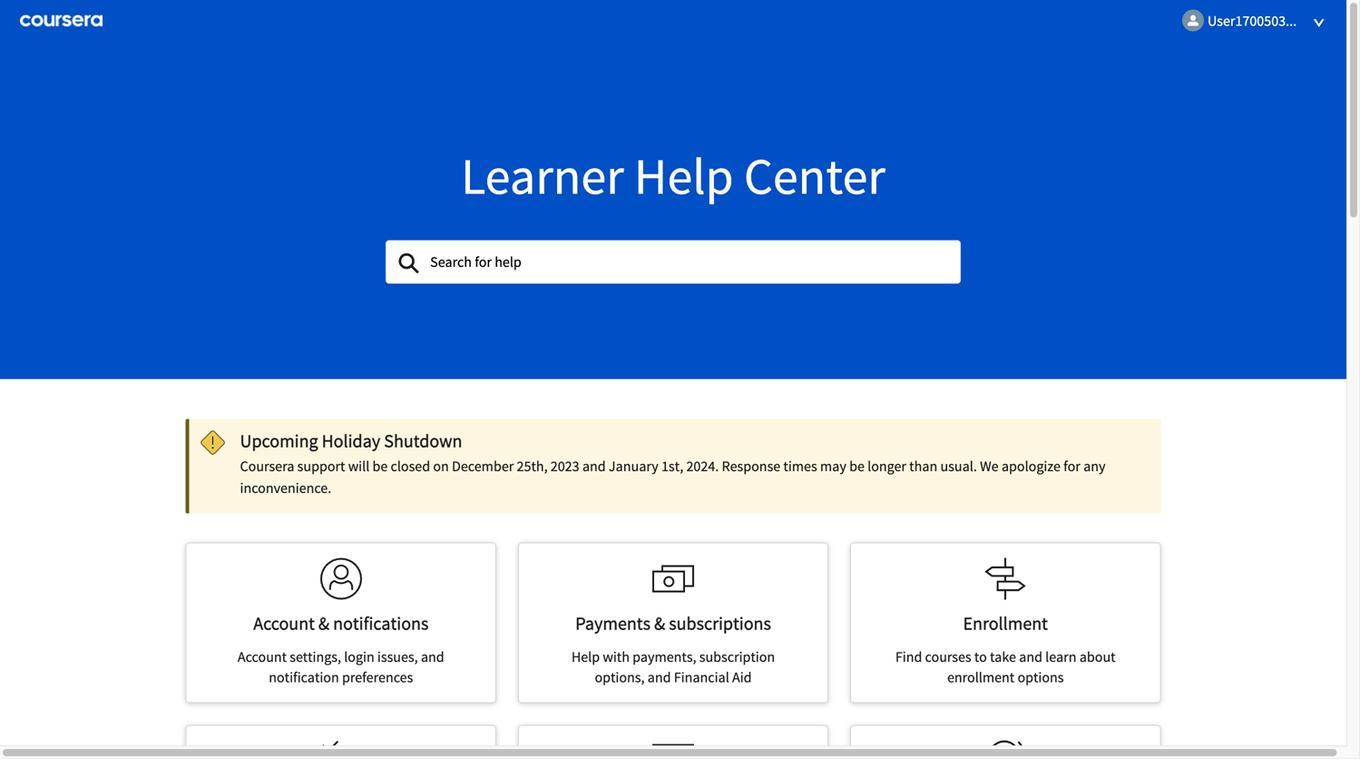Task type: describe. For each thing, give the bounding box(es) containing it.
and inside help with payments, subscription options, and financial aid
[[648, 668, 671, 686]]

than
[[910, 457, 938, 475]]

help inside help with payments, subscription options, and financial aid
[[572, 648, 600, 666]]

enrollment
[[964, 612, 1049, 635]]

2 be from the left
[[850, 457, 865, 475]]

notification
[[269, 668, 339, 686]]

may
[[821, 457, 847, 475]]

closed
[[391, 457, 430, 475]]

coursera
[[240, 457, 295, 475]]

december
[[452, 457, 514, 475]]

account settings, login issues, and notification preferences
[[238, 648, 445, 686]]

holiday
[[322, 430, 381, 452]]

certificates & verification image
[[653, 740, 695, 759]]

learner help center banner
[[0, 0, 1361, 379]]

financial
[[674, 668, 730, 686]]

preferences
[[342, 668, 413, 686]]

user170050357876435123
[[1208, 12, 1361, 30]]

shutdown
[[384, 430, 463, 452]]

january
[[609, 457, 659, 475]]

will
[[348, 457, 370, 475]]

help inside banner
[[635, 144, 734, 208]]

options,
[[595, 668, 645, 686]]

apologize
[[1002, 457, 1061, 475]]

courses
[[926, 648, 972, 666]]

on
[[433, 457, 449, 475]]

payments & subscriptions image
[[653, 558, 695, 600]]

enrollment image
[[985, 558, 1027, 600]]

find
[[896, 648, 923, 666]]

account for account & notifications
[[253, 612, 315, 635]]

payments & subscriptions
[[576, 612, 772, 635]]

coursera policies image
[[985, 740, 1027, 759]]

subscription
[[700, 648, 776, 666]]

options
[[1018, 668, 1065, 686]]



Task type: vqa. For each thing, say whether or not it's contained in the screenshot.
usual. in the right of the page
yes



Task type: locate. For each thing, give the bounding box(es) containing it.
account & notifications image
[[320, 558, 362, 600]]

0 horizontal spatial help
[[572, 648, 600, 666]]

longer
[[868, 457, 907, 475]]

and inside account settings, login issues, and notification preferences
[[421, 648, 445, 666]]

help up search for help "text box"
[[635, 144, 734, 208]]

subscriptions
[[669, 612, 772, 635]]

1 horizontal spatial be
[[850, 457, 865, 475]]

and
[[583, 457, 606, 475], [421, 648, 445, 666], [1020, 648, 1043, 666], [648, 668, 671, 686]]

be right will
[[373, 457, 388, 475]]

with
[[603, 648, 630, 666]]

be right may
[[850, 457, 865, 475]]

account
[[253, 612, 315, 635], [238, 648, 287, 666]]

center
[[744, 144, 886, 208]]

help left with
[[572, 648, 600, 666]]

and down payments,
[[648, 668, 671, 686]]

login
[[344, 648, 375, 666]]

notifications
[[333, 612, 429, 635]]

usual.
[[941, 457, 978, 475]]

Search for help text field
[[386, 240, 961, 284]]

& for subscriptions
[[655, 612, 666, 635]]

we
[[981, 457, 999, 475]]

&
[[319, 612, 330, 635], [655, 612, 666, 635]]

be
[[373, 457, 388, 475], [850, 457, 865, 475]]

1st,
[[662, 457, 684, 475]]

2024.
[[687, 457, 719, 475]]

inconvenience.
[[240, 479, 332, 497]]

0 vertical spatial help
[[635, 144, 734, 208]]

and inside the find courses to take and learn about enrollment options
[[1020, 648, 1043, 666]]

for
[[1064, 457, 1081, 475]]

& for notifications
[[319, 612, 330, 635]]

grades & assignments image
[[320, 740, 362, 759]]

1 be from the left
[[373, 457, 388, 475]]

and right 2023
[[583, 457, 606, 475]]

payments
[[576, 612, 651, 635]]

warning image
[[200, 430, 226, 459]]

to
[[975, 648, 988, 666]]

find courses to take and learn about enrollment options
[[896, 648, 1116, 686]]

learner help center
[[461, 144, 886, 208]]

None field
[[386, 240, 961, 284]]

2023
[[551, 457, 580, 475]]

and inside upcoming holiday shutdown coursera support will be closed on december 25th, 2023 and january 1st, 2024.  response times may be longer than usual. we apologize for any inconvenience.
[[583, 457, 606, 475]]

support
[[297, 457, 345, 475]]

any
[[1084, 457, 1106, 475]]

help
[[635, 144, 734, 208], [572, 648, 600, 666]]

issues,
[[378, 648, 418, 666]]

take
[[991, 648, 1017, 666]]

upcoming
[[240, 430, 318, 452]]

settings,
[[290, 648, 341, 666]]

2 & from the left
[[655, 612, 666, 635]]

account inside account settings, login issues, and notification preferences
[[238, 648, 287, 666]]

learn
[[1046, 648, 1077, 666]]

aid
[[733, 668, 752, 686]]

account for account settings, login issues, and notification preferences
[[238, 648, 287, 666]]

times
[[784, 457, 818, 475]]

enrollment
[[948, 668, 1015, 686]]

& up settings, in the bottom of the page
[[319, 612, 330, 635]]

0 horizontal spatial be
[[373, 457, 388, 475]]

and up options
[[1020, 648, 1043, 666]]

1 & from the left
[[319, 612, 330, 635]]

none field inside learner help center banner
[[386, 240, 961, 284]]

account & notifications
[[253, 612, 429, 635]]

payments,
[[633, 648, 697, 666]]

about
[[1080, 648, 1116, 666]]

help with payments, subscription options, and financial aid
[[572, 648, 776, 686]]

upcoming holiday shutdown coursera support will be closed on december 25th, 2023 and january 1st, 2024.  response times may be longer than usual. we apologize for any inconvenience.
[[240, 430, 1106, 497]]

0 vertical spatial account
[[253, 612, 315, 635]]

1 vertical spatial account
[[238, 648, 287, 666]]

0 horizontal spatial &
[[319, 612, 330, 635]]

user170050357876435123 button
[[1178, 5, 1361, 34]]

1 vertical spatial help
[[572, 648, 600, 666]]

learner
[[461, 144, 624, 208]]

account up settings, in the bottom of the page
[[253, 612, 315, 635]]

1 horizontal spatial &
[[655, 612, 666, 635]]

response
[[722, 457, 781, 475]]

25th,
[[517, 457, 548, 475]]

1 horizontal spatial help
[[635, 144, 734, 208]]

and right issues,
[[421, 648, 445, 666]]

account up notification
[[238, 648, 287, 666]]

& up payments,
[[655, 612, 666, 635]]



